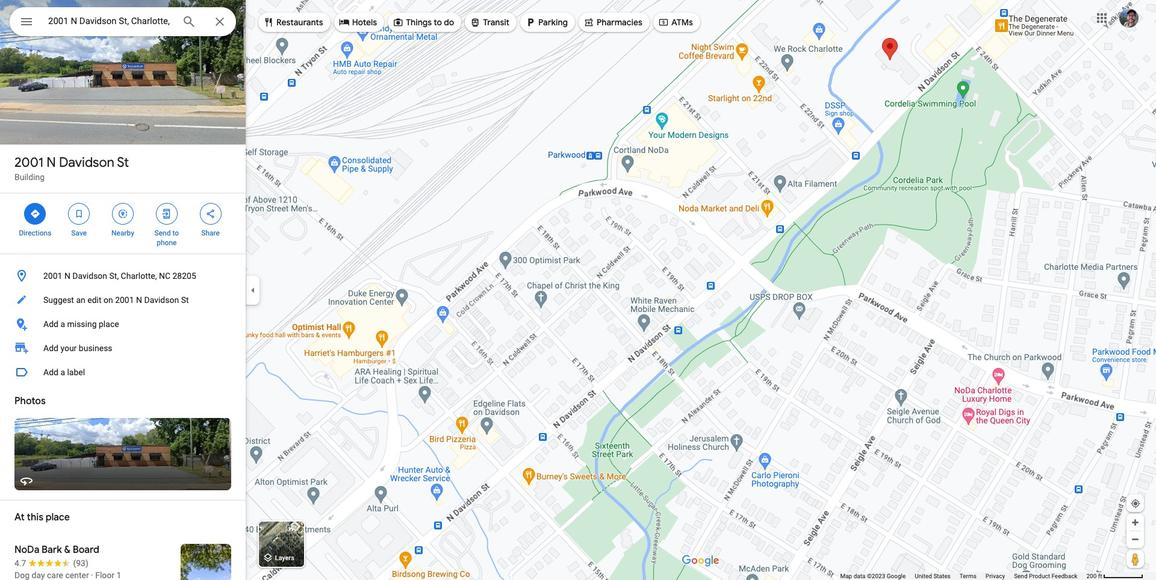 Task type: locate. For each thing, give the bounding box(es) containing it.
actions for 2001 n davidson st region
[[0, 193, 246, 254]]

building
[[14, 172, 45, 182]]

to left do
[[434, 17, 442, 28]]

1 horizontal spatial st
[[181, 295, 189, 305]]

1 horizontal spatial place
[[99, 319, 119, 329]]

states
[[934, 573, 951, 580]]

send product feedback button
[[1015, 572, 1078, 580]]

2 vertical spatial n
[[136, 295, 142, 305]]

suggest
[[43, 295, 74, 305]]

200
[[1087, 573, 1098, 580]]

0 vertical spatial st
[[117, 154, 129, 171]]

davidson left the st,
[[73, 271, 107, 281]]

2001 up building on the left top
[[14, 154, 43, 171]]

add inside "button"
[[43, 368, 58, 377]]

4.7 stars 93 reviews image
[[14, 557, 88, 569]]

footer containing map data ©2023 google
[[841, 572, 1087, 580]]

place inside button
[[99, 319, 119, 329]]

suggest an edit on 2001 n davidson st button
[[0, 288, 246, 312]]

united states
[[916, 573, 951, 580]]

place right this in the left bottom of the page
[[46, 512, 70, 524]]

2 vertical spatial 2001
[[115, 295, 134, 305]]

3 add from the top
[[43, 368, 58, 377]]

0 horizontal spatial send
[[155, 229, 171, 237]]

send left product
[[1015, 573, 1028, 580]]

ft
[[1099, 573, 1103, 580]]

send inside send to phone
[[155, 229, 171, 237]]

2 horizontal spatial n
[[136, 295, 142, 305]]

2 vertical spatial davidson
[[144, 295, 179, 305]]

a
[[60, 319, 65, 329], [60, 368, 65, 377]]

send product feedback
[[1015, 573, 1078, 580]]

davidson inside the 2001 n davidson st, charlotte, nc 28205 button
[[73, 271, 107, 281]]

terms
[[960, 573, 977, 580]]

davidson up 
[[59, 154, 114, 171]]


[[339, 16, 350, 29]]

to
[[434, 17, 442, 28], [173, 229, 179, 237]]

restaurants
[[277, 17, 323, 28]]

1 vertical spatial send
[[1015, 573, 1028, 580]]

add inside button
[[43, 319, 58, 329]]

pharmacies
[[597, 17, 643, 28]]

parking
[[539, 17, 568, 28]]

davidson inside the 2001 n davidson st building
[[59, 154, 114, 171]]


[[584, 16, 595, 29]]

2001 inside button
[[115, 295, 134, 305]]

1 vertical spatial st
[[181, 295, 189, 305]]

st down 28205 on the top left of the page
[[181, 295, 189, 305]]

send for send product feedback
[[1015, 573, 1028, 580]]

davidson down nc
[[144, 295, 179, 305]]

add a missing place
[[43, 319, 119, 329]]

add left your
[[43, 343, 58, 353]]

st up ''
[[117, 154, 129, 171]]

1 add from the top
[[43, 319, 58, 329]]

1 vertical spatial 2001
[[43, 271, 62, 281]]

board
[[73, 544, 99, 556]]

 atms
[[659, 16, 694, 29]]

n inside button
[[64, 271, 70, 281]]

label
[[67, 368, 85, 377]]

a inside "button"
[[60, 368, 65, 377]]

your
[[60, 343, 77, 353]]

0 vertical spatial a
[[60, 319, 65, 329]]

add left label
[[43, 368, 58, 377]]

add down suggest
[[43, 319, 58, 329]]

place
[[99, 319, 119, 329], [46, 512, 70, 524]]

a left label
[[60, 368, 65, 377]]

an
[[76, 295, 85, 305]]

st
[[117, 154, 129, 171], [181, 295, 189, 305]]

send inside button
[[1015, 573, 1028, 580]]

1 vertical spatial place
[[46, 512, 70, 524]]

1 vertical spatial add
[[43, 343, 58, 353]]

a for label
[[60, 368, 65, 377]]

28205
[[173, 271, 196, 281]]

add for add your business
[[43, 343, 58, 353]]

2001 N Davidson St, Charlotte, NC 28205 field
[[10, 7, 236, 36]]

0 vertical spatial send
[[155, 229, 171, 237]]

to inside  things to do
[[434, 17, 442, 28]]

n
[[47, 154, 56, 171], [64, 271, 70, 281], [136, 295, 142, 305]]

0 vertical spatial 2001
[[14, 154, 43, 171]]

2001 right on
[[115, 295, 134, 305]]

a inside button
[[60, 319, 65, 329]]

0 horizontal spatial n
[[47, 154, 56, 171]]

a for missing
[[60, 319, 65, 329]]

to up "phone"
[[173, 229, 179, 237]]

suggest an edit on 2001 n davidson st
[[43, 295, 189, 305]]

4.7
[[14, 559, 26, 568]]

layers
[[275, 555, 295, 562]]


[[74, 207, 84, 221]]

0 horizontal spatial place
[[46, 512, 70, 524]]

1 horizontal spatial to
[[434, 17, 442, 28]]

©2023
[[868, 573, 886, 580]]

missing
[[67, 319, 97, 329]]

transit
[[483, 17, 510, 28]]


[[117, 207, 128, 221]]

place down on
[[99, 319, 119, 329]]

1 vertical spatial to
[[173, 229, 179, 237]]

1 a from the top
[[60, 319, 65, 329]]

0 vertical spatial davidson
[[59, 154, 114, 171]]

1 horizontal spatial n
[[64, 271, 70, 281]]

add a missing place button
[[0, 312, 246, 336]]

1 vertical spatial davidson
[[73, 271, 107, 281]]

0 vertical spatial to
[[434, 17, 442, 28]]

2001 up suggest
[[43, 271, 62, 281]]

send up "phone"
[[155, 229, 171, 237]]

0 vertical spatial add
[[43, 319, 58, 329]]

phone
[[157, 239, 177, 247]]

2001
[[14, 154, 43, 171], [43, 271, 62, 281], [115, 295, 134, 305]]

2001 inside the 2001 n davidson st building
[[14, 154, 43, 171]]

nearby
[[112, 229, 134, 237]]

bark
[[42, 544, 62, 556]]

davidson
[[59, 154, 114, 171], [73, 271, 107, 281], [144, 295, 179, 305]]

2001 n davidson st building
[[14, 154, 129, 182]]

save
[[71, 229, 87, 237]]

2 vertical spatial add
[[43, 368, 58, 377]]

0 vertical spatial place
[[99, 319, 119, 329]]

add
[[43, 319, 58, 329], [43, 343, 58, 353], [43, 368, 58, 377]]

a left missing
[[60, 319, 65, 329]]

atms
[[672, 17, 694, 28]]

2 add from the top
[[43, 343, 58, 353]]

1 horizontal spatial send
[[1015, 573, 1028, 580]]

to inside send to phone
[[173, 229, 179, 237]]

0 vertical spatial n
[[47, 154, 56, 171]]

1 vertical spatial a
[[60, 368, 65, 377]]

none field inside the 2001 n davidson st, charlotte, nc 28205 field
[[48, 14, 172, 28]]

None field
[[48, 14, 172, 28]]


[[30, 207, 41, 221]]

1 vertical spatial n
[[64, 271, 70, 281]]

send
[[155, 229, 171, 237], [1015, 573, 1028, 580]]

show street view coverage image
[[1127, 550, 1145, 568]]

2001 n davidson st main content
[[0, 0, 246, 580]]

0 horizontal spatial st
[[117, 154, 129, 171]]

feedback
[[1052, 573, 1078, 580]]

davidson for st,
[[73, 271, 107, 281]]

on
[[104, 295, 113, 305]]

n inside the 2001 n davidson st building
[[47, 154, 56, 171]]

2 a from the top
[[60, 368, 65, 377]]

collapse side panel image
[[246, 284, 260, 297]]

0 horizontal spatial to
[[173, 229, 179, 237]]

2001 inside button
[[43, 271, 62, 281]]

footer
[[841, 572, 1087, 580]]



Task type: describe. For each thing, give the bounding box(es) containing it.
 parking
[[526, 16, 568, 29]]

n for st
[[47, 154, 56, 171]]

 things to do
[[393, 16, 455, 29]]

google
[[887, 573, 906, 580]]

nc
[[159, 271, 171, 281]]

edit
[[87, 295, 102, 305]]

footer inside google maps element
[[841, 572, 1087, 580]]

st,
[[109, 271, 119, 281]]

show your location image
[[1131, 498, 1142, 509]]


[[161, 207, 172, 221]]

 hotels
[[339, 16, 377, 29]]

at
[[14, 512, 25, 524]]

noda bark & board
[[14, 544, 99, 556]]


[[526, 16, 536, 29]]

 button
[[10, 7, 43, 39]]

davidson inside suggest an edit on 2001 n davidson st button
[[144, 295, 179, 305]]

 restaurants
[[263, 16, 323, 29]]

privacy button
[[986, 572, 1006, 580]]

 transit
[[470, 16, 510, 29]]

add a label
[[43, 368, 85, 377]]


[[393, 16, 404, 29]]

united states button
[[916, 572, 951, 580]]

200 ft
[[1087, 573, 1103, 580]]

n inside button
[[136, 295, 142, 305]]

map data ©2023 google
[[841, 573, 906, 580]]

zoom out image
[[1132, 535, 1141, 544]]

send to phone
[[155, 229, 179, 247]]


[[205, 207, 216, 221]]

add your business link
[[0, 336, 246, 360]]

google maps element
[[0, 0, 1157, 580]]

business
[[79, 343, 112, 353]]

add for add a missing place
[[43, 319, 58, 329]]

google account: cj baylor  
(christian.baylor@adept.ai) image
[[1120, 8, 1140, 27]]

&
[[64, 544, 70, 556]]

add your business
[[43, 343, 112, 353]]

2001 n davidson st, charlotte, nc 28205
[[43, 271, 196, 281]]


[[263, 16, 274, 29]]


[[470, 16, 481, 29]]

do
[[444, 17, 455, 28]]

photos
[[14, 395, 46, 407]]

st inside the 2001 n davidson st building
[[117, 154, 129, 171]]

share
[[201, 229, 220, 237]]

 search field
[[10, 7, 236, 39]]

(93)
[[73, 559, 88, 568]]

davidson for st
[[59, 154, 114, 171]]

2001 for st,
[[43, 271, 62, 281]]

map
[[841, 573, 853, 580]]

this
[[27, 512, 43, 524]]

2001 n davidson st, charlotte, nc 28205 button
[[0, 264, 246, 288]]

st inside button
[[181, 295, 189, 305]]

charlotte,
[[121, 271, 157, 281]]

data
[[854, 573, 866, 580]]

add for add a label
[[43, 368, 58, 377]]

things
[[406, 17, 432, 28]]

hotels
[[352, 17, 377, 28]]

united
[[916, 573, 933, 580]]

2001 for st
[[14, 154, 43, 171]]

n for st,
[[64, 271, 70, 281]]

directions
[[19, 229, 51, 237]]


[[19, 13, 34, 30]]

at this place
[[14, 512, 70, 524]]

privacy
[[986, 573, 1006, 580]]


[[659, 16, 669, 29]]

send for send to phone
[[155, 229, 171, 237]]

terms button
[[960, 572, 977, 580]]

200 ft button
[[1087, 573, 1144, 580]]

product
[[1030, 573, 1051, 580]]

noda
[[14, 544, 39, 556]]

 pharmacies
[[584, 16, 643, 29]]

zoom in image
[[1132, 518, 1141, 527]]

add a label button
[[0, 360, 246, 384]]



Task type: vqa. For each thing, say whether or not it's contained in the screenshot.
N to the middle
yes



